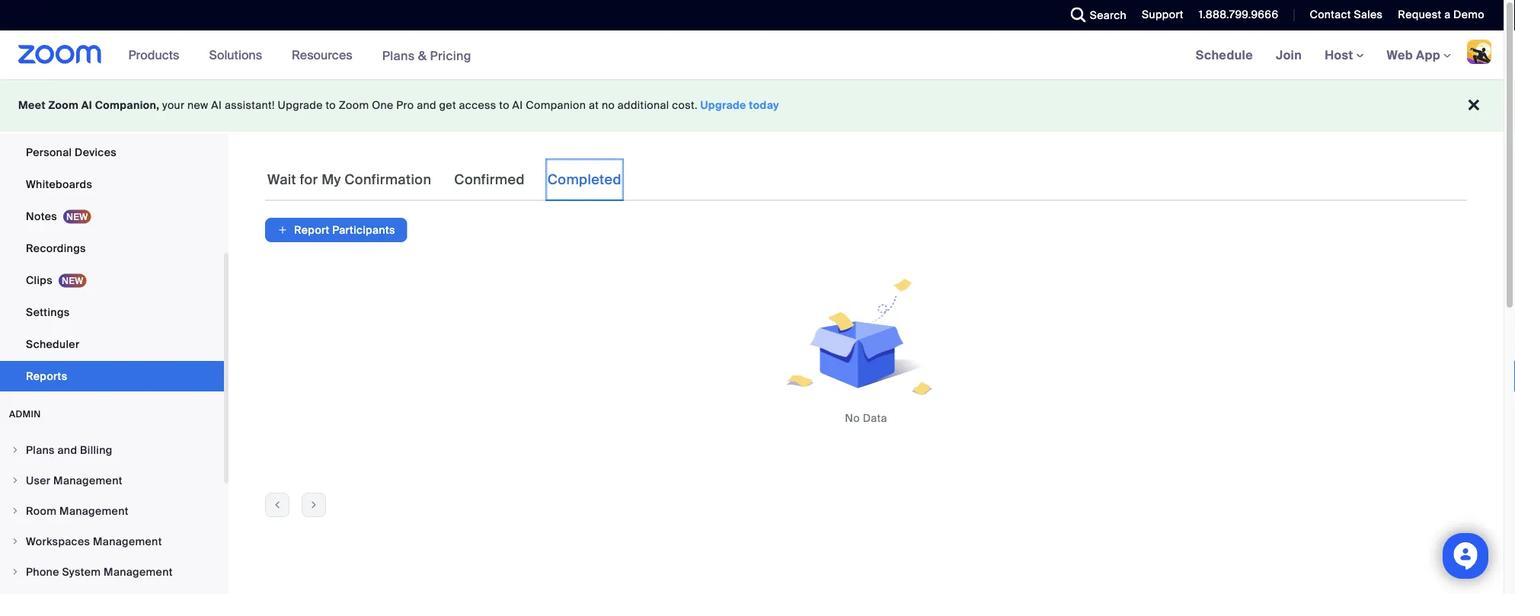 Task type: describe. For each thing, give the bounding box(es) containing it.
host button
[[1325, 47, 1364, 63]]

management for workspaces management
[[93, 534, 162, 548]]

wait for my confirmation
[[267, 171, 431, 189]]

2 ai from the left
[[211, 98, 222, 112]]

your
[[162, 98, 185, 112]]

personal for personal contacts
[[26, 113, 72, 127]]

1 ai from the left
[[81, 98, 92, 112]]

completed tab
[[545, 158, 624, 201]]

resources
[[292, 47, 352, 63]]

new
[[187, 98, 208, 112]]

notes
[[26, 209, 57, 223]]

side navigation navigation
[[0, 0, 229, 594]]

settings
[[26, 305, 70, 319]]

report
[[294, 223, 330, 237]]

for
[[300, 171, 318, 189]]

host
[[1325, 47, 1356, 63]]

notes link
[[0, 201, 224, 232]]

user management menu item
[[0, 466, 224, 495]]

personal devices link
[[0, 137, 224, 168]]

meet zoom ai companion, footer
[[0, 79, 1504, 132]]

2 zoom from the left
[[339, 98, 369, 112]]

additional
[[618, 98, 669, 112]]

web
[[1387, 47, 1413, 63]]

workspaces management
[[26, 534, 162, 548]]

personal devices
[[26, 145, 117, 159]]

schedule
[[1196, 47, 1253, 63]]

devices
[[75, 145, 117, 159]]

room
[[26, 504, 57, 518]]

3 ai from the left
[[512, 98, 523, 112]]

scheduler
[[26, 337, 80, 351]]

no data
[[845, 411, 887, 425]]

add image
[[277, 222, 288, 238]]

1.888.799.9666
[[1199, 8, 1279, 22]]

banner containing products
[[0, 30, 1504, 80]]

management inside menu item
[[104, 565, 173, 579]]

plans and billing
[[26, 443, 112, 457]]

phone system management
[[26, 565, 173, 579]]

search button
[[1059, 0, 1131, 30]]

management for room management
[[59, 504, 129, 518]]

personal for personal devices
[[26, 145, 72, 159]]

access
[[459, 98, 496, 112]]

right image for workspaces management
[[11, 537, 20, 546]]

participants
[[332, 223, 395, 237]]

confirmation
[[345, 171, 431, 189]]

completed
[[548, 171, 621, 189]]

get
[[439, 98, 456, 112]]

request a demo
[[1398, 8, 1485, 22]]

right image for user management
[[11, 476, 20, 485]]

cost.
[[672, 98, 698, 112]]

and inside meet zoom ai companion, footer
[[417, 98, 436, 112]]

room management menu item
[[0, 497, 224, 526]]

wait for my confirmation tab
[[265, 158, 434, 201]]

workspaces management menu item
[[0, 527, 224, 556]]

next page image
[[302, 498, 325, 512]]

previous page image
[[266, 498, 289, 512]]

support
[[1142, 8, 1184, 22]]

recordings link
[[0, 233, 224, 264]]

meet
[[18, 98, 46, 112]]

report participants
[[294, 223, 395, 237]]

phone system management menu item
[[0, 558, 224, 587]]

2 to from the left
[[499, 98, 510, 112]]

scheduler link
[[0, 329, 224, 360]]

product information navigation
[[117, 30, 483, 80]]

resources button
[[292, 30, 359, 79]]

one
[[372, 98, 394, 112]]

&
[[418, 47, 427, 63]]

system
[[62, 565, 101, 579]]

report participants button
[[265, 218, 407, 242]]

app
[[1416, 47, 1441, 63]]



Task type: vqa. For each thing, say whether or not it's contained in the screenshot.
OFFICE PHONE text field
no



Task type: locate. For each thing, give the bounding box(es) containing it.
right image left "room" on the left of page
[[11, 507, 20, 516]]

1.888.799.9666 button
[[1187, 0, 1282, 30], [1199, 8, 1279, 22]]

join link
[[1265, 30, 1313, 79]]

1 right image from the top
[[11, 476, 20, 485]]

1 upgrade from the left
[[278, 98, 323, 112]]

1 horizontal spatial to
[[499, 98, 510, 112]]

web app button
[[1387, 47, 1451, 63]]

1 vertical spatial right image
[[11, 537, 20, 546]]

management for user management
[[53, 473, 122, 488]]

to
[[326, 98, 336, 112], [499, 98, 510, 112]]

right image left phone
[[11, 568, 20, 577]]

2 right image from the top
[[11, 507, 20, 516]]

1 right image from the top
[[11, 446, 20, 455]]

0 horizontal spatial plans
[[26, 443, 55, 457]]

and inside menu item
[[58, 443, 77, 457]]

1 horizontal spatial upgrade
[[701, 98, 746, 112]]

no
[[602, 98, 615, 112]]

support link
[[1131, 0, 1187, 30], [1142, 8, 1184, 22]]

assistant!
[[225, 98, 275, 112]]

companion
[[526, 98, 586, 112]]

admin menu menu
[[0, 436, 224, 594]]

wait
[[267, 171, 296, 189]]

management down room management menu item
[[93, 534, 162, 548]]

search
[[1090, 8, 1127, 22]]

plans inside product information navigation
[[382, 47, 415, 63]]

right image left workspaces
[[11, 537, 20, 546]]

plans for plans and billing
[[26, 443, 55, 457]]

and left billing
[[58, 443, 77, 457]]

1 zoom from the left
[[48, 98, 79, 112]]

1 vertical spatial personal
[[26, 145, 72, 159]]

contact
[[1310, 8, 1351, 22]]

2 upgrade from the left
[[701, 98, 746, 112]]

demo
[[1454, 8, 1485, 22]]

solutions
[[209, 47, 262, 63]]

reports link
[[0, 361, 224, 392]]

plans up user
[[26, 443, 55, 457]]

confirmed tab
[[452, 158, 527, 201]]

personal down meet
[[26, 113, 72, 127]]

contact sales
[[1310, 8, 1383, 22]]

companion,
[[95, 98, 159, 112]]

settings link
[[0, 297, 224, 328]]

0 vertical spatial right image
[[11, 476, 20, 485]]

tabs of reported participants page tab list
[[265, 158, 624, 201]]

right image
[[11, 446, 20, 455], [11, 507, 20, 516], [11, 568, 20, 577]]

plans & pricing
[[382, 47, 471, 63]]

meet zoom ai companion, your new ai assistant! upgrade to zoom one pro and get access to ai companion at no additional cost. upgrade today
[[18, 98, 779, 112]]

zoom logo image
[[18, 45, 102, 64]]

right image left user
[[11, 476, 20, 485]]

right image inside the workspaces management 'menu item'
[[11, 537, 20, 546]]

recordings
[[26, 241, 86, 255]]

1 personal from the top
[[26, 113, 72, 127]]

schedule link
[[1184, 30, 1265, 79]]

whiteboards
[[26, 177, 92, 191]]

confirmed
[[454, 171, 525, 189]]

web app
[[1387, 47, 1441, 63]]

contact sales link
[[1298, 0, 1387, 30], [1310, 8, 1383, 22]]

management
[[53, 473, 122, 488], [59, 504, 129, 518], [93, 534, 162, 548], [104, 565, 173, 579]]

0 vertical spatial personal
[[26, 113, 72, 127]]

1 horizontal spatial ai
[[211, 98, 222, 112]]

upgrade
[[278, 98, 323, 112], [701, 98, 746, 112]]

0 horizontal spatial ai
[[81, 98, 92, 112]]

plans for plans & pricing
[[382, 47, 415, 63]]

join
[[1276, 47, 1302, 63]]

1 vertical spatial and
[[58, 443, 77, 457]]

right image down admin
[[11, 446, 20, 455]]

1 horizontal spatial zoom
[[339, 98, 369, 112]]

plans inside menu item
[[26, 443, 55, 457]]

personal contacts
[[26, 113, 122, 127]]

1 horizontal spatial plans
[[382, 47, 415, 63]]

zoom left one
[[339, 98, 369, 112]]

pricing
[[430, 47, 471, 63]]

management inside 'menu item'
[[93, 534, 162, 548]]

1 vertical spatial right image
[[11, 507, 20, 516]]

and left get
[[417, 98, 436, 112]]

ai right new
[[211, 98, 222, 112]]

1 to from the left
[[326, 98, 336, 112]]

2 personal from the top
[[26, 145, 72, 159]]

to right access
[[499, 98, 510, 112]]

ai
[[81, 98, 92, 112], [211, 98, 222, 112], [512, 98, 523, 112]]

personal contacts link
[[0, 105, 224, 136]]

request
[[1398, 8, 1442, 22]]

at
[[589, 98, 599, 112]]

right image inside plans and billing menu item
[[11, 446, 20, 455]]

0 vertical spatial plans
[[382, 47, 415, 63]]

request a demo link
[[1387, 0, 1504, 30], [1398, 8, 1485, 22]]

sales
[[1354, 8, 1383, 22]]

upgrade right cost. on the left top of page
[[701, 98, 746, 112]]

upgrade today link
[[701, 98, 779, 112]]

data
[[863, 411, 887, 425]]

no
[[845, 411, 860, 425]]

personal up whiteboards
[[26, 145, 72, 159]]

contacts
[[75, 113, 122, 127]]

2 vertical spatial right image
[[11, 568, 20, 577]]

right image for phone
[[11, 568, 20, 577]]

user
[[26, 473, 51, 488]]

0 horizontal spatial to
[[326, 98, 336, 112]]

0 horizontal spatial zoom
[[48, 98, 79, 112]]

phone
[[26, 565, 59, 579]]

1 horizontal spatial and
[[417, 98, 436, 112]]

workspaces
[[26, 534, 90, 548]]

0 horizontal spatial upgrade
[[278, 98, 323, 112]]

ai up "contacts"
[[81, 98, 92, 112]]

personal menu menu
[[0, 0, 224, 393]]

right image inside room management menu item
[[11, 507, 20, 516]]

billing
[[80, 443, 112, 457]]

1 vertical spatial plans
[[26, 443, 55, 457]]

and
[[417, 98, 436, 112], [58, 443, 77, 457]]

profile picture image
[[1467, 40, 1492, 64]]

reports
[[26, 369, 67, 383]]

products button
[[128, 30, 186, 79]]

solutions button
[[209, 30, 269, 79]]

0 vertical spatial right image
[[11, 446, 20, 455]]

whiteboards link
[[0, 169, 224, 200]]

right image
[[11, 476, 20, 485], [11, 537, 20, 546]]

management down the workspaces management 'menu item'
[[104, 565, 173, 579]]

ai left "companion"
[[512, 98, 523, 112]]

banner
[[0, 30, 1504, 80]]

plans left &
[[382, 47, 415, 63]]

2 right image from the top
[[11, 537, 20, 546]]

upgrade down product information navigation
[[278, 98, 323, 112]]

pro
[[396, 98, 414, 112]]

to down resources dropdown button
[[326, 98, 336, 112]]

zoom
[[48, 98, 79, 112], [339, 98, 369, 112]]

products
[[128, 47, 179, 63]]

today
[[749, 98, 779, 112]]

clips
[[26, 273, 53, 287]]

zoom up "personal contacts"
[[48, 98, 79, 112]]

right image inside user management menu item
[[11, 476, 20, 485]]

right image for room
[[11, 507, 20, 516]]

a
[[1444, 8, 1451, 22]]

clips link
[[0, 265, 224, 296]]

3 right image from the top
[[11, 568, 20, 577]]

plans & pricing link
[[382, 47, 471, 63], [382, 47, 471, 63]]

management down billing
[[53, 473, 122, 488]]

management up workspaces management
[[59, 504, 129, 518]]

2 horizontal spatial ai
[[512, 98, 523, 112]]

admin
[[9, 408, 41, 420]]

plans and billing menu item
[[0, 436, 224, 465]]

0 vertical spatial and
[[417, 98, 436, 112]]

personal
[[26, 113, 72, 127], [26, 145, 72, 159]]

0 horizontal spatial and
[[58, 443, 77, 457]]

room management
[[26, 504, 129, 518]]

user management
[[26, 473, 122, 488]]

right image inside phone system management menu item
[[11, 568, 20, 577]]

right image for plans
[[11, 446, 20, 455]]

my
[[322, 171, 341, 189]]

meetings navigation
[[1184, 30, 1504, 80]]



